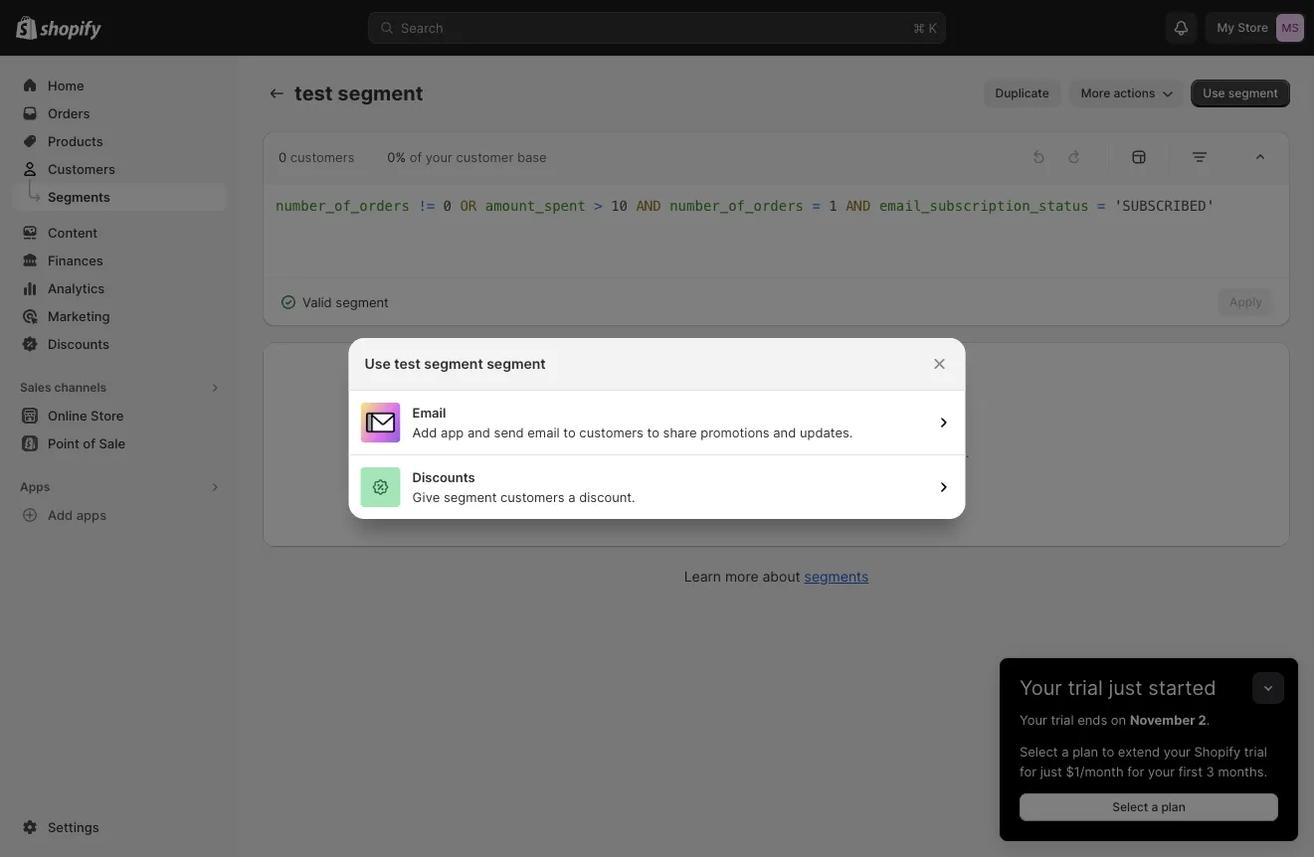 Task type: vqa. For each thing, say whether or not it's contained in the screenshot.
rightmost just
yes



Task type: describe. For each thing, give the bounding box(es) containing it.
segments
[[48, 189, 110, 205]]

just inside select a plan to extend your shopify trial for just $1/month for your first 3 months.
[[1041, 764, 1063, 780]]

to inside 'try changing the segment criteria to view matching customers. learn more about'
[[794, 445, 806, 460]]

just inside dropdown button
[[1109, 676, 1143, 701]]

select a plan link
[[1020, 794, 1279, 822]]

duplicate button
[[984, 80, 1062, 107]]

add apps
[[48, 508, 107, 523]]

k
[[929, 20, 938, 35]]

1 vertical spatial your
[[1164, 744, 1191, 760]]

.
[[1207, 713, 1211, 728]]

segment inside 'try changing the segment criteria to view matching customers. learn more about'
[[691, 445, 744, 460]]

0% of your customer base
[[387, 149, 547, 165]]

discounts link
[[12, 330, 227, 358]]

customer
[[456, 149, 514, 165]]

learn inside 'try changing the segment criteria to view matching customers. learn more about'
[[677, 465, 712, 480]]

base
[[517, 149, 547, 165]]

$1/month
[[1066, 764, 1124, 780]]

the
[[667, 445, 687, 460]]

select for select a plan
[[1113, 801, 1149, 815]]

sales
[[20, 381, 51, 395]]

use test segment segment
[[365, 356, 546, 373]]

discount.
[[579, 490, 636, 505]]

customers link
[[12, 155, 227, 183]]

segment inside 'discounts give segment customers a discount.'
[[444, 490, 497, 505]]

segment inside button
[[1229, 86, 1279, 101]]

trial for just
[[1068, 676, 1104, 701]]

search
[[401, 20, 444, 35]]

your trial just started element
[[1000, 711, 1299, 842]]

try changing the segment criteria to view matching customers. learn more about
[[584, 445, 970, 480]]

share
[[663, 425, 697, 440]]

a inside 'discounts give segment customers a discount.'
[[569, 490, 576, 505]]

3
[[1207, 764, 1215, 780]]

valid
[[303, 295, 332, 310]]

your trial just started button
[[1000, 659, 1299, 701]]

criteria inside 'try changing the segment criteria to view matching customers. learn more about'
[[748, 445, 790, 460]]

your for your trial ends on november 2 .
[[1020, 713, 1048, 728]]

select a plan
[[1113, 801, 1186, 815]]

months.
[[1219, 764, 1268, 780]]

0 vertical spatial your
[[426, 149, 453, 165]]

use for use test segment segment
[[365, 356, 391, 373]]

plan for select a plan
[[1162, 801, 1186, 815]]

email add app and send email to customers to share promotions and updates.
[[413, 405, 853, 440]]

settings
[[48, 820, 99, 836]]

trial inside select a plan to extend your shopify trial for just $1/month for your first 3 months.
[[1245, 744, 1268, 760]]

send
[[494, 425, 524, 440]]

give
[[413, 490, 440, 505]]

add inside add apps 'button'
[[48, 508, 73, 523]]

currently
[[702, 409, 762, 425]]

select a plan to extend your shopify trial for just $1/month for your first 3 months.
[[1020, 744, 1268, 780]]

app
[[441, 425, 464, 440]]

use for use segment
[[1204, 86, 1226, 101]]

discounts for discounts
[[48, 336, 109, 352]]

customers
[[48, 161, 115, 177]]

⌘
[[914, 20, 926, 35]]

no customers currently match this segment criteria
[[606, 409, 948, 425]]

settings link
[[12, 814, 227, 842]]

home link
[[12, 72, 227, 100]]

1 vertical spatial about
[[763, 569, 801, 586]]

0 horizontal spatial test
[[295, 81, 333, 106]]

to inside select a plan to extend your shopify trial for just $1/month for your first 3 months.
[[1103, 744, 1115, 760]]

apps button
[[12, 474, 227, 502]]

use segment button
[[1192, 80, 1291, 107]]

1 vertical spatial more
[[725, 569, 759, 586]]



Task type: locate. For each thing, give the bounding box(es) containing it.
more left segments link
[[725, 569, 759, 586]]

1 vertical spatial select
[[1113, 801, 1149, 815]]

add
[[413, 425, 437, 440], [48, 508, 73, 523]]

a down select a plan to extend your shopify trial for just $1/month for your first 3 months.
[[1152, 801, 1159, 815]]

your inside dropdown button
[[1020, 676, 1063, 701]]

1 horizontal spatial criteria
[[901, 409, 948, 425]]

customers inside email add app and send email to customers to share promotions and updates.
[[580, 425, 644, 440]]

about left segments link
[[763, 569, 801, 586]]

home
[[48, 78, 84, 93]]

plan up $1/month
[[1073, 744, 1099, 760]]

matching
[[842, 445, 898, 460]]

2 for from the left
[[1128, 764, 1145, 780]]

test segment
[[295, 81, 424, 106]]

0
[[279, 149, 287, 165]]

first
[[1179, 764, 1203, 780]]

0 vertical spatial use
[[1204, 86, 1226, 101]]

to left view
[[794, 445, 806, 460]]

2 horizontal spatial a
[[1152, 801, 1159, 815]]

apps
[[20, 480, 50, 495]]

1 vertical spatial trial
[[1051, 713, 1074, 728]]

promotions
[[701, 425, 770, 440]]

test
[[295, 81, 333, 106], [394, 356, 421, 373]]

use inside button
[[1204, 86, 1226, 101]]

0 vertical spatial your
[[1020, 676, 1063, 701]]

started
[[1149, 676, 1217, 701]]

your trial ends on november 2 .
[[1020, 713, 1211, 728]]

0 horizontal spatial for
[[1020, 764, 1037, 780]]

your right of
[[426, 149, 453, 165]]

match
[[766, 409, 807, 425]]

0 horizontal spatial select
[[1020, 744, 1059, 760]]

1 horizontal spatial test
[[394, 356, 421, 373]]

about
[[750, 465, 786, 480], [763, 569, 801, 586]]

a left the discount.
[[569, 490, 576, 505]]

your left ends
[[1020, 713, 1048, 728]]

more down promotions
[[715, 465, 747, 480]]

discounts
[[48, 336, 109, 352], [413, 470, 475, 485]]

more
[[715, 465, 747, 480], [725, 569, 759, 586]]

0 vertical spatial select
[[1020, 744, 1059, 760]]

1 and from the left
[[468, 425, 491, 440]]

select for select a plan to extend your shopify trial for just $1/month for your first 3 months.
[[1020, 744, 1059, 760]]

a up $1/month
[[1062, 744, 1069, 760]]

1 horizontal spatial add
[[413, 425, 437, 440]]

a inside select a plan to extend your shopify trial for just $1/month for your first 3 months.
[[1062, 744, 1069, 760]]

for down the extend
[[1128, 764, 1145, 780]]

select down the your trial ends on november 2 .
[[1020, 744, 1059, 760]]

customers.
[[902, 445, 970, 460]]

test up 0 customers
[[295, 81, 333, 106]]

⌘ k
[[914, 20, 938, 35]]

segment
[[338, 81, 424, 106], [1229, 86, 1279, 101], [336, 295, 389, 310], [424, 356, 483, 373], [487, 356, 546, 373], [839, 409, 898, 425], [691, 445, 744, 460], [444, 490, 497, 505]]

customers up the
[[628, 409, 699, 425]]

1 vertical spatial just
[[1041, 764, 1063, 780]]

1 horizontal spatial just
[[1109, 676, 1143, 701]]

learn more about segments
[[684, 569, 869, 586]]

plan for select a plan to extend your shopify trial for just $1/month for your first 3 months.
[[1073, 744, 1099, 760]]

1 vertical spatial plan
[[1162, 801, 1186, 815]]

0 vertical spatial a
[[569, 490, 576, 505]]

criteria
[[901, 409, 948, 425], [748, 445, 790, 460]]

trial up months.
[[1245, 744, 1268, 760]]

email
[[528, 425, 560, 440]]

1 vertical spatial learn
[[684, 569, 722, 586]]

2 and from the left
[[774, 425, 797, 440]]

0 horizontal spatial just
[[1041, 764, 1063, 780]]

and up 'try changing the segment criteria to view matching customers. learn more about' on the bottom
[[774, 425, 797, 440]]

1 vertical spatial add
[[48, 508, 73, 523]]

november
[[1131, 713, 1196, 728]]

0 vertical spatial plan
[[1073, 744, 1099, 760]]

apps
[[76, 508, 107, 523]]

of
[[410, 149, 422, 165]]

discounts give segment customers a discount.
[[413, 470, 636, 505]]

sales channels button
[[12, 374, 227, 402]]

0 vertical spatial about
[[750, 465, 786, 480]]

for
[[1020, 764, 1037, 780], [1128, 764, 1145, 780]]

more inside 'try changing the segment criteria to view matching customers. learn more about'
[[715, 465, 747, 480]]

2 vertical spatial trial
[[1245, 744, 1268, 760]]

0 vertical spatial more
[[715, 465, 747, 480]]

discounts for discounts give segment customers a discount.
[[413, 470, 475, 485]]

about down promotions
[[750, 465, 786, 480]]

segments link
[[805, 569, 869, 586]]

try
[[584, 445, 604, 460]]

changing
[[607, 445, 664, 460]]

0 vertical spatial trial
[[1068, 676, 1104, 701]]

customers up try
[[580, 425, 644, 440]]

1 vertical spatial criteria
[[748, 445, 790, 460]]

view
[[810, 445, 838, 460]]

1 vertical spatial test
[[394, 356, 421, 373]]

to up $1/month
[[1103, 744, 1115, 760]]

use segment
[[1204, 86, 1279, 101]]

trial left ends
[[1051, 713, 1074, 728]]

plan inside select a plan link
[[1162, 801, 1186, 815]]

customers inside 'discounts give segment customers a discount.'
[[501, 490, 565, 505]]

criteria up customers.
[[901, 409, 948, 425]]

sales channels
[[20, 381, 107, 395]]

to left 'share'
[[647, 425, 660, 440]]

to
[[564, 425, 576, 440], [647, 425, 660, 440], [794, 445, 806, 460], [1103, 744, 1115, 760]]

just up on
[[1109, 676, 1143, 701]]

1 horizontal spatial select
[[1113, 801, 1149, 815]]

customers
[[290, 149, 355, 165], [628, 409, 699, 425], [580, 425, 644, 440], [501, 490, 565, 505]]

and right app
[[468, 425, 491, 440]]

0 horizontal spatial criteria
[[748, 445, 790, 460]]

1 horizontal spatial and
[[774, 425, 797, 440]]

0 vertical spatial criteria
[[901, 409, 948, 425]]

trial inside dropdown button
[[1068, 676, 1104, 701]]

1 horizontal spatial a
[[1062, 744, 1069, 760]]

your left the first at the bottom of page
[[1149, 764, 1176, 780]]

1 horizontal spatial for
[[1128, 764, 1145, 780]]

your
[[426, 149, 453, 165], [1164, 744, 1191, 760], [1149, 764, 1176, 780]]

duplicate
[[996, 86, 1050, 101]]

2 your from the top
[[1020, 713, 1048, 728]]

segments link
[[12, 183, 227, 211]]

add left apps
[[48, 508, 73, 523]]

use test segment segment dialog
[[0, 338, 1315, 520]]

test inside dialog
[[394, 356, 421, 373]]

a for select a plan
[[1152, 801, 1159, 815]]

segments
[[805, 569, 869, 586]]

select inside select a plan to extend your shopify trial for just $1/month for your first 3 months.
[[1020, 744, 1059, 760]]

and
[[468, 425, 491, 440], [774, 425, 797, 440]]

0 horizontal spatial discounts
[[48, 336, 109, 352]]

0 horizontal spatial use
[[365, 356, 391, 373]]

0 horizontal spatial and
[[468, 425, 491, 440]]

0%
[[387, 149, 406, 165]]

channels
[[54, 381, 107, 395]]

your up the your trial ends on november 2 .
[[1020, 676, 1063, 701]]

ends
[[1078, 713, 1108, 728]]

criteria down no customers currently match this segment criteria
[[748, 445, 790, 460]]

0 vertical spatial just
[[1109, 676, 1143, 701]]

0 vertical spatial add
[[413, 425, 437, 440]]

0 horizontal spatial a
[[569, 490, 576, 505]]

your for your trial just started
[[1020, 676, 1063, 701]]

0 vertical spatial test
[[295, 81, 333, 106]]

email
[[413, 405, 446, 421]]

add inside email add app and send email to customers to share promotions and updates.
[[413, 425, 437, 440]]

valid segment
[[303, 295, 389, 310]]

discounts inside 'discounts give segment customers a discount.'
[[413, 470, 475, 485]]

your trial just started
[[1020, 676, 1217, 701]]

2 vertical spatial a
[[1152, 801, 1159, 815]]

0 customers
[[279, 149, 355, 165]]

to right email
[[564, 425, 576, 440]]

customers right 0
[[290, 149, 355, 165]]

segment inside alert
[[336, 295, 389, 310]]

just left $1/month
[[1041, 764, 1063, 780]]

extend
[[1119, 744, 1161, 760]]

test up email
[[394, 356, 421, 373]]

plan inside select a plan to extend your shopify trial for just $1/month for your first 3 months.
[[1073, 744, 1099, 760]]

1 vertical spatial your
[[1020, 713, 1048, 728]]

1 for from the left
[[1020, 764, 1037, 780]]

select down select a plan to extend your shopify trial for just $1/month for your first 3 months.
[[1113, 801, 1149, 815]]

1 horizontal spatial plan
[[1162, 801, 1186, 815]]

1 your from the top
[[1020, 676, 1063, 701]]

2
[[1199, 713, 1207, 728]]

on
[[1112, 713, 1127, 728]]

valid segment alert
[[263, 279, 405, 326]]

a for select a plan to extend your shopify trial for just $1/month for your first 3 months.
[[1062, 744, 1069, 760]]

no
[[606, 409, 624, 425]]

learn
[[677, 465, 712, 480], [684, 569, 722, 586]]

0 horizontal spatial add
[[48, 508, 73, 523]]

your
[[1020, 676, 1063, 701], [1020, 713, 1048, 728]]

your up the first at the bottom of page
[[1164, 744, 1191, 760]]

1 vertical spatial discounts
[[413, 470, 475, 485]]

1 vertical spatial use
[[365, 356, 391, 373]]

trial up ends
[[1068, 676, 1104, 701]]

this
[[811, 409, 836, 425]]

discounts up channels
[[48, 336, 109, 352]]

2 vertical spatial your
[[1149, 764, 1176, 780]]

0 horizontal spatial plan
[[1073, 744, 1099, 760]]

updates.
[[800, 425, 853, 440]]

just
[[1109, 676, 1143, 701], [1041, 764, 1063, 780]]

add down email
[[413, 425, 437, 440]]

0 vertical spatial learn
[[677, 465, 712, 480]]

plan down the first at the bottom of page
[[1162, 801, 1186, 815]]

customers down email
[[501, 490, 565, 505]]

add apps button
[[12, 502, 227, 530]]

1 horizontal spatial use
[[1204, 86, 1226, 101]]

shopify
[[1195, 744, 1241, 760]]

1 vertical spatial a
[[1062, 744, 1069, 760]]

discounts up give
[[413, 470, 475, 485]]

use inside dialog
[[365, 356, 391, 373]]

shopify image
[[40, 20, 102, 40]]

about inside 'try changing the segment criteria to view matching customers. learn more about'
[[750, 465, 786, 480]]

a
[[569, 490, 576, 505], [1062, 744, 1069, 760], [1152, 801, 1159, 815]]

0 vertical spatial discounts
[[48, 336, 109, 352]]

plan
[[1073, 744, 1099, 760], [1162, 801, 1186, 815]]

trial for ends
[[1051, 713, 1074, 728]]

use
[[1204, 86, 1226, 101], [365, 356, 391, 373]]

trial
[[1068, 676, 1104, 701], [1051, 713, 1074, 728], [1245, 744, 1268, 760]]

select
[[1020, 744, 1059, 760], [1113, 801, 1149, 815]]

for left $1/month
[[1020, 764, 1037, 780]]

1 horizontal spatial discounts
[[413, 470, 475, 485]]



